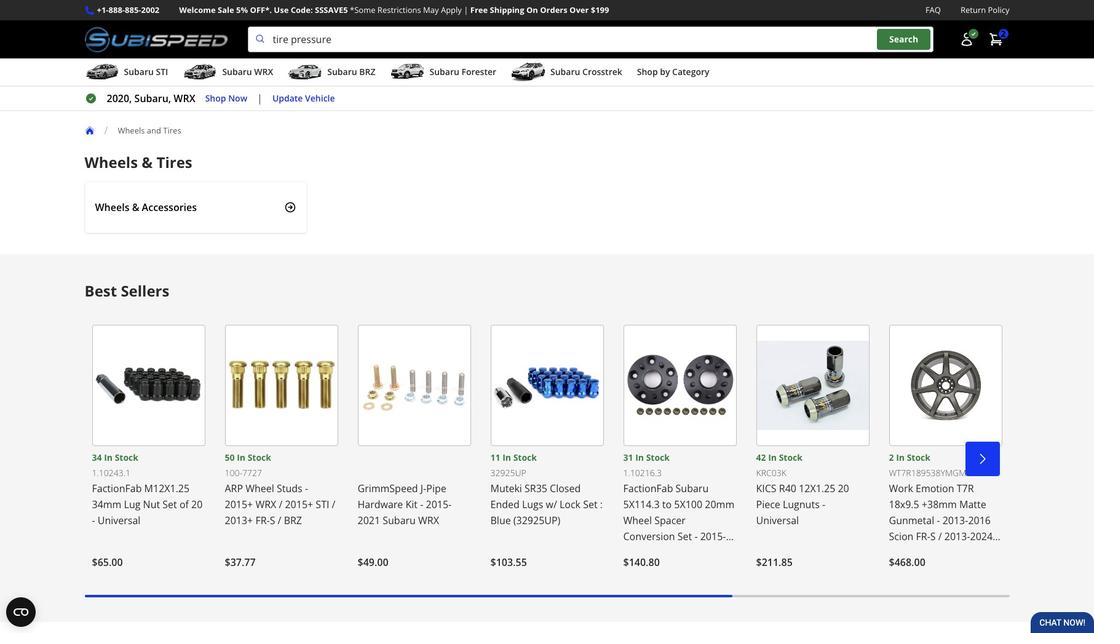 Task type: vqa. For each thing, say whether or not it's contained in the screenshot.
spencer to the left
no



Task type: locate. For each thing, give the bounding box(es) containing it.
1 horizontal spatial brz
[[360, 66, 376, 78]]

subaru sti button
[[85, 61, 168, 86]]

fr- right 2013+
[[256, 514, 270, 527]]

factionfab inside 31 in stock 1.10216.3 factionfab subaru 5x114.3 to 5x100 20mm wheel spacer conversion set - 2015- 2021 subaru wrx & sti
[[624, 482, 674, 495]]

2013- down +38mm
[[943, 514, 969, 527]]

0 horizontal spatial s
[[270, 514, 275, 527]]

1 horizontal spatial 2015-
[[701, 530, 726, 543]]

0 horizontal spatial sti
[[156, 66, 168, 78]]

subaru forester button
[[390, 61, 497, 86]]

2021 inside grimmspeed j-pipe hardware kit - 2015- 2021 subaru wrx
[[358, 514, 380, 527]]

42
[[757, 452, 767, 463]]

to
[[663, 498, 672, 511]]

1 vertical spatial fr-
[[917, 530, 931, 543]]

stock for arp
[[248, 452, 271, 463]]

kics r40 12x1.25 20 piece lugnuts - universal image
[[757, 325, 870, 446]]

1 horizontal spatial |
[[464, 4, 469, 15]]

factionfab
[[92, 482, 142, 495], [624, 482, 674, 495]]

2 horizontal spatial &
[[708, 546, 715, 559]]

2021 down the hardware at the bottom
[[358, 514, 380, 527]]

over
[[570, 4, 589, 15]]

sti left the hardware at the bottom
[[316, 498, 330, 511]]

stock inside 2 in stock wt7r189538ymgm work emotion t7r 18x9.5 +38mm matte gunmetal - 2013-2016 scion fr-s / 2013-2024 subaru brz / 2017-2024 toyota
[[908, 452, 931, 463]]

- down +38mm
[[937, 514, 941, 527]]

best
[[85, 281, 117, 301]]

in right 42
[[769, 452, 777, 463]]

s
[[270, 514, 275, 527], [931, 530, 936, 543]]

and
[[147, 125, 161, 136]]

2015+
[[225, 498, 253, 511], [285, 498, 313, 511]]

m12x1.25
[[144, 482, 190, 495]]

1 vertical spatial tires
[[157, 152, 193, 172]]

2 horizontal spatial sti
[[717, 546, 731, 559]]

sti inside 50 in stock 100-7727 arp wheel studs - 2015+ wrx / 2015+ sti / 2013+ fr-s / brz
[[316, 498, 330, 511]]

fr- inside 50 in stock 100-7727 arp wheel studs - 2015+ wrx / 2015+ sti / 2013+ fr-s / brz
[[256, 514, 270, 527]]

31
[[624, 452, 634, 463]]

0 horizontal spatial universal
[[98, 514, 141, 527]]

wheel
[[246, 482, 274, 495], [624, 514, 652, 527]]

2 down policy
[[1002, 28, 1007, 40]]

1 universal from the left
[[98, 514, 141, 527]]

set left :
[[584, 498, 598, 511]]

wheel down the 5x114.3 at the bottom right of page
[[624, 514, 652, 527]]

in right 50
[[237, 452, 246, 463]]

1 horizontal spatial 2015+
[[285, 498, 313, 511]]

- down 34mm
[[92, 514, 95, 527]]

subaru,
[[135, 92, 171, 105]]

0 vertical spatial 20
[[838, 482, 850, 495]]

1 horizontal spatial set
[[584, 498, 598, 511]]

2 for 2 in stock wt7r189538ymgm work emotion t7r 18x9.5 +38mm matte gunmetal - 2013-2016 scion fr-s / 2013-2024 subaru brz / 2017-2024 toyota
[[890, 452, 895, 463]]

2 inside 2 in stock wt7r189538ymgm work emotion t7r 18x9.5 +38mm matte gunmetal - 2013-2016 scion fr-s / 2013-2024 subaru brz / 2017-2024 toyota
[[890, 452, 895, 463]]

lug
[[124, 498, 141, 511]]

factionfab for 5x114.3
[[624, 482, 674, 495]]

3 stock from the left
[[514, 452, 537, 463]]

update
[[273, 92, 303, 104]]

universal down piece
[[757, 514, 799, 527]]

wrx down spacer
[[684, 546, 705, 559]]

2 vertical spatial wheels
[[95, 201, 130, 214]]

& down 20mm
[[708, 546, 715, 559]]

in right 31
[[636, 452, 644, 463]]

+1-888-885-2002 link
[[97, 4, 160, 17]]

set inside 11 in stock 32925up muteki sr35 closed ended lugs w/ lock set : blue (32925up)
[[584, 498, 598, 511]]

shop left now
[[205, 92, 226, 104]]

2 in stock wt7r189538ymgm work emotion t7r 18x9.5 +38mm matte gunmetal - 2013-2016 scion fr-s / 2013-2024 subaru brz / 2017-2024 toyota
[[890, 452, 1000, 575]]

4 in from the left
[[636, 452, 644, 463]]

in for arp wheel studs - 2015+ wrx / 2015+ sti / 2013+ fr-s / brz
[[237, 452, 246, 463]]

2013- up 2017-
[[945, 530, 971, 543]]

$65.00
[[92, 556, 123, 569]]

in inside 34 in stock 1.10243.1 factionfab m12x1.25 34mm lug nut set of 20 - universal
[[104, 452, 113, 463]]

wrx
[[254, 66, 273, 78], [174, 92, 196, 105], [256, 498, 277, 511], [418, 514, 439, 527], [684, 546, 705, 559]]

a subaru crosstrek thumbnail image image
[[511, 63, 546, 81]]

|
[[464, 4, 469, 15], [257, 92, 263, 105]]

2015- down 20mm
[[701, 530, 726, 543]]

sale
[[218, 4, 234, 15]]

12x1.25
[[799, 482, 836, 495]]

1 horizontal spatial sti
[[316, 498, 330, 511]]

1 vertical spatial 2
[[890, 452, 895, 463]]

set left of at the bottom left of the page
[[163, 498, 177, 511]]

1 horizontal spatial &
[[142, 152, 153, 172]]

2 vertical spatial brz
[[925, 546, 943, 559]]

1 vertical spatial 20
[[191, 498, 203, 511]]

0 vertical spatial 2015-
[[426, 498, 452, 511]]

subaru wrx
[[222, 66, 273, 78]]

$103.55
[[491, 556, 527, 569]]

sti down 20mm
[[717, 546, 731, 559]]

885-
[[125, 4, 141, 15]]

wrx down j-
[[418, 514, 439, 527]]

& inside wheels & accessories link
[[132, 201, 139, 214]]

-
[[305, 482, 308, 495], [420, 498, 424, 511], [823, 498, 826, 511], [92, 514, 95, 527], [937, 514, 941, 527], [695, 530, 698, 543]]

subaru brz button
[[288, 61, 376, 86]]

stock up wt7r189538ymgm
[[908, 452, 931, 463]]

universal inside 42 in stock krc03k kics r40 12x1.25 20 piece lugnuts - universal
[[757, 514, 799, 527]]

0 vertical spatial wheels
[[118, 125, 145, 136]]

1 vertical spatial wheel
[[624, 514, 652, 527]]

0 vertical spatial |
[[464, 4, 469, 15]]

1 factionfab from the left
[[92, 482, 142, 495]]

1 vertical spatial wheels
[[85, 152, 138, 172]]

subaru left crosstrek
[[551, 66, 581, 78]]

0 horizontal spatial &
[[132, 201, 139, 214]]

wrx down 7727
[[256, 498, 277, 511]]

j-
[[421, 482, 427, 495]]

subaru up vehicle at the left top
[[328, 66, 357, 78]]

1 horizontal spatial s
[[931, 530, 936, 543]]

kit
[[406, 498, 418, 511]]

in right 11
[[503, 452, 511, 463]]

a subaru wrx thumbnail image image
[[183, 63, 217, 81]]

& inside 31 in stock 1.10216.3 factionfab subaru 5x114.3 to 5x100 20mm wheel spacer conversion set - 2015- 2021 subaru wrx & sti
[[708, 546, 715, 559]]

0 horizontal spatial fr-
[[256, 514, 270, 527]]

0 horizontal spatial 20
[[191, 498, 203, 511]]

& left accessories
[[132, 201, 139, 214]]

$37.77
[[225, 556, 256, 569]]

wheels left and
[[118, 125, 145, 136]]

subaru
[[124, 66, 154, 78], [222, 66, 252, 78], [328, 66, 357, 78], [430, 66, 460, 78], [551, 66, 581, 78], [676, 482, 709, 495], [383, 514, 416, 527], [649, 546, 682, 559], [890, 546, 923, 559]]

subaru down kit
[[383, 514, 416, 527]]

| right now
[[257, 92, 263, 105]]

2021 down "conversion"
[[624, 546, 646, 559]]

1 vertical spatial 2015-
[[701, 530, 726, 543]]

1 horizontal spatial factionfab
[[624, 482, 674, 495]]

subaru up 2020, subaru, wrx on the top of the page
[[124, 66, 154, 78]]

0 vertical spatial brz
[[360, 66, 376, 78]]

6 in from the left
[[897, 452, 905, 463]]

toyota
[[890, 562, 921, 575]]

stock inside 42 in stock krc03k kics r40 12x1.25 20 piece lugnuts - universal
[[780, 452, 803, 463]]

fr- down gunmetal
[[917, 530, 931, 543]]

1 stock from the left
[[115, 452, 138, 463]]

2 stock from the left
[[248, 452, 271, 463]]

1 2015+ from the left
[[225, 498, 253, 511]]

t7r
[[957, 482, 975, 495]]

conversion
[[624, 530, 676, 543]]

factionfab down 1.10243.1
[[92, 482, 142, 495]]

& down wheels and tires
[[142, 152, 153, 172]]

0 horizontal spatial factionfab
[[92, 482, 142, 495]]

0 horizontal spatial wheel
[[246, 482, 274, 495]]

in up work
[[897, 452, 905, 463]]

3 in from the left
[[503, 452, 511, 463]]

0 vertical spatial &
[[142, 152, 153, 172]]

$468.00
[[890, 556, 926, 569]]

subaru left forester at top left
[[430, 66, 460, 78]]

1 vertical spatial sti
[[316, 498, 330, 511]]

stock inside 34 in stock 1.10243.1 factionfab m12x1.25 34mm lug nut set of 20 - universal
[[115, 452, 138, 463]]

now
[[228, 92, 247, 104]]

brz left 2017-
[[925, 546, 943, 559]]

stock inside 50 in stock 100-7727 arp wheel studs - 2015+ wrx / 2015+ sti / 2013+ fr-s / brz
[[248, 452, 271, 463]]

s right 2013+
[[270, 514, 275, 527]]

in
[[104, 452, 113, 463], [237, 452, 246, 463], [503, 452, 511, 463], [636, 452, 644, 463], [769, 452, 777, 463], [897, 452, 905, 463]]

0 vertical spatial fr-
[[256, 514, 270, 527]]

arp wheel studs - 2015+ wrx / 2015+ sti / 2013+ fr-s / brz image
[[225, 325, 338, 446]]

0 vertical spatial tires
[[163, 125, 181, 136]]

1 vertical spatial |
[[257, 92, 263, 105]]

s down gunmetal
[[931, 530, 936, 543]]

- down 12x1.25
[[823, 498, 826, 511]]

subaru up 5x100
[[676, 482, 709, 495]]

brz left "a subaru forester thumbnail image"
[[360, 66, 376, 78]]

subaru wrx button
[[183, 61, 273, 86]]

grimmspeed j-pipe hardware kit - 2015- 2021 subaru wrx
[[358, 482, 452, 527]]

wrx inside dropdown button
[[254, 66, 273, 78]]

set down spacer
[[678, 530, 692, 543]]

1 vertical spatial brz
[[284, 514, 302, 527]]

factionfab subaru 5x114.3 to 5x100 20mm wheel spacer conversion set - 2015-2021 subaru wrx & sti image
[[624, 325, 737, 446]]

2 vertical spatial sti
[[717, 546, 731, 559]]

stock up 1.10216.3
[[647, 452, 670, 463]]

universal inside 34 in stock 1.10243.1 factionfab m12x1.25 34mm lug nut set of 20 - universal
[[98, 514, 141, 527]]

20 right of at the bottom left of the page
[[191, 498, 203, 511]]

18x9.5
[[890, 498, 920, 511]]

&
[[142, 152, 153, 172], [132, 201, 139, 214], [708, 546, 715, 559]]

5 in from the left
[[769, 452, 777, 463]]

- right 'studs'
[[305, 482, 308, 495]]

1 vertical spatial shop
[[205, 92, 226, 104]]

| left free
[[464, 4, 469, 15]]

subaru up now
[[222, 66, 252, 78]]

in for factionfab subaru 5x114.3 to 5x100 20mm wheel spacer conversion set - 2015- 2021 subaru wrx & sti
[[636, 452, 644, 463]]

0 vertical spatial 2021
[[358, 514, 380, 527]]

universal down 34mm
[[98, 514, 141, 527]]

lock
[[560, 498, 581, 511]]

subaru up the toyota
[[890, 546, 923, 559]]

in inside 11 in stock 32925up muteki sr35 closed ended lugs w/ lock set : blue (32925up)
[[503, 452, 511, 463]]

0 horizontal spatial set
[[163, 498, 177, 511]]

shop for shop now
[[205, 92, 226, 104]]

0 horizontal spatial 2015+
[[225, 498, 253, 511]]

in for work emotion t7r 18x9.5 +38mm matte gunmetal - 2013-2016 scion fr-s / 2013-2024 subaru brz / 2017-2024 toyota
[[897, 452, 905, 463]]

1 vertical spatial 2021
[[624, 546, 646, 559]]

- inside grimmspeed j-pipe hardware kit - 2015- 2021 subaru wrx
[[420, 498, 424, 511]]

50
[[225, 452, 235, 463]]

0 horizontal spatial brz
[[284, 514, 302, 527]]

2015- inside grimmspeed j-pipe hardware kit - 2015- 2021 subaru wrx
[[426, 498, 452, 511]]

2015+ up 2013+
[[225, 498, 253, 511]]

in inside 42 in stock krc03k kics r40 12x1.25 20 piece lugnuts - universal
[[769, 452, 777, 463]]

fr-
[[256, 514, 270, 527], [917, 530, 931, 543]]

piece
[[757, 498, 781, 511]]

brz down 'studs'
[[284, 514, 302, 527]]

1 horizontal spatial wheel
[[624, 514, 652, 527]]

stock inside 31 in stock 1.10216.3 factionfab subaru 5x114.3 to 5x100 20mm wheel spacer conversion set - 2015- 2021 subaru wrx & sti
[[647, 452, 670, 463]]

1 vertical spatial s
[[931, 530, 936, 543]]

stock up 7727
[[248, 452, 271, 463]]

- down 5x100
[[695, 530, 698, 543]]

1 horizontal spatial universal
[[757, 514, 799, 527]]

wheel down 7727
[[246, 482, 274, 495]]

brz
[[360, 66, 376, 78], [284, 514, 302, 527], [925, 546, 943, 559]]

2020, subaru, wrx
[[107, 92, 196, 105]]

stock up 1.10243.1
[[115, 452, 138, 463]]

0 vertical spatial wheel
[[246, 482, 274, 495]]

wheels & tires
[[85, 152, 193, 172]]

1 horizontal spatial 20
[[838, 482, 850, 495]]

2 universal from the left
[[757, 514, 799, 527]]

2 horizontal spatial brz
[[925, 546, 943, 559]]

0 vertical spatial sti
[[156, 66, 168, 78]]

sti up the subaru,
[[156, 66, 168, 78]]

2 up work
[[890, 452, 895, 463]]

fr- inside 2 in stock wt7r189538ymgm work emotion t7r 18x9.5 +38mm matte gunmetal - 2013-2016 scion fr-s / 2013-2024 subaru brz / 2017-2024 toyota
[[917, 530, 931, 543]]

31 in stock 1.10216.3 factionfab subaru 5x114.3 to 5x100 20mm wheel spacer conversion set - 2015- 2021 subaru wrx & sti
[[624, 452, 735, 559]]

shop left 'by' in the right of the page
[[637, 66, 658, 78]]

0 horizontal spatial 2
[[890, 452, 895, 463]]

stock for emotion
[[908, 452, 931, 463]]

2 in from the left
[[237, 452, 246, 463]]

in inside 2 in stock wt7r189538ymgm work emotion t7r 18x9.5 +38mm matte gunmetal - 2013-2016 scion fr-s / 2013-2024 subaru brz / 2017-2024 toyota
[[897, 452, 905, 463]]

stock
[[115, 452, 138, 463], [248, 452, 271, 463], [514, 452, 537, 463], [647, 452, 670, 463], [780, 452, 803, 463], [908, 452, 931, 463]]

1 vertical spatial &
[[132, 201, 139, 214]]

faq link
[[926, 4, 942, 17]]

100-
[[225, 467, 242, 479]]

20
[[838, 482, 850, 495], [191, 498, 203, 511]]

1 horizontal spatial 2
[[1002, 28, 1007, 40]]

0 horizontal spatial 2021
[[358, 514, 380, 527]]

- right kit
[[420, 498, 424, 511]]

r40
[[780, 482, 797, 495]]

42 in stock krc03k kics r40 12x1.25 20 piece lugnuts - universal
[[757, 452, 850, 527]]

in for kics r40 12x1.25 20 piece lugnuts - universal
[[769, 452, 777, 463]]

in inside 50 in stock 100-7727 arp wheel studs - 2015+ wrx / 2015+ sti / 2013+ fr-s / brz
[[237, 452, 246, 463]]

5x114.3
[[624, 498, 660, 511]]

in right 34
[[104, 452, 113, 463]]

4 stock from the left
[[647, 452, 670, 463]]

2 inside button
[[1002, 28, 1007, 40]]

20 right 12x1.25
[[838, 482, 850, 495]]

welcome sale 5% off*. use code: sssave5
[[179, 4, 348, 15]]

0 vertical spatial shop
[[637, 66, 658, 78]]

2 horizontal spatial set
[[678, 530, 692, 543]]

1.10243.1
[[92, 467, 131, 479]]

0 horizontal spatial 2015-
[[426, 498, 452, 511]]

2 2015+ from the left
[[285, 498, 313, 511]]

factionfab down 1.10216.3
[[624, 482, 674, 495]]

shop inside dropdown button
[[637, 66, 658, 78]]

subaru inside grimmspeed j-pipe hardware kit - 2015- 2021 subaru wrx
[[383, 514, 416, 527]]

5 stock from the left
[[780, 452, 803, 463]]

return policy
[[961, 4, 1010, 15]]

2 vertical spatial &
[[708, 546, 715, 559]]

wheels down home image
[[85, 152, 138, 172]]

stock up 32925up
[[514, 452, 537, 463]]

grimmspeed
[[358, 482, 418, 495]]

search input field
[[248, 27, 934, 52]]

orders
[[540, 4, 568, 15]]

wheels
[[118, 125, 145, 136], [85, 152, 138, 172], [95, 201, 130, 214]]

6 stock from the left
[[908, 452, 931, 463]]

$49.00
[[358, 556, 389, 569]]

hardware
[[358, 498, 403, 511]]

stock up krc03k
[[780, 452, 803, 463]]

best sellers
[[85, 281, 170, 301]]

in for factionfab m12x1.25 34mm lug nut set of 20 - universal
[[104, 452, 113, 463]]

1 horizontal spatial 2021
[[624, 546, 646, 559]]

wheels down the wheels & tires
[[95, 201, 130, 214]]

2015- down pipe
[[426, 498, 452, 511]]

wrx inside grimmspeed j-pipe hardware kit - 2015- 2021 subaru wrx
[[418, 514, 439, 527]]

button image
[[960, 32, 975, 47]]

forester
[[462, 66, 497, 78]]

2 factionfab from the left
[[624, 482, 674, 495]]

tires right and
[[163, 125, 181, 136]]

sti inside dropdown button
[[156, 66, 168, 78]]

tires down 'wheels and tires' link
[[157, 152, 193, 172]]

2015+ down 'studs'
[[285, 498, 313, 511]]

0 vertical spatial 2
[[1002, 28, 1007, 40]]

wt7r189538ymgm
[[890, 467, 967, 479]]

1 horizontal spatial shop
[[637, 66, 658, 78]]

policy
[[989, 4, 1010, 15]]

+1-888-885-2002
[[97, 4, 160, 15]]

1 horizontal spatial fr-
[[917, 530, 931, 543]]

wrx up update
[[254, 66, 273, 78]]

subaru crosstrek button
[[511, 61, 623, 86]]

shop by category button
[[637, 61, 710, 86]]

in inside 31 in stock 1.10216.3 factionfab subaru 5x114.3 to 5x100 20mm wheel spacer conversion set - 2015- 2021 subaru wrx & sti
[[636, 452, 644, 463]]

0 vertical spatial s
[[270, 514, 275, 527]]

1 in from the left
[[104, 452, 113, 463]]

0 horizontal spatial shop
[[205, 92, 226, 104]]

stock inside 11 in stock 32925up muteki sr35 closed ended lugs w/ lock set : blue (32925up)
[[514, 452, 537, 463]]

gunmetal
[[890, 514, 935, 527]]

2002
[[141, 4, 160, 15]]

factionfab inside 34 in stock 1.10243.1 factionfab m12x1.25 34mm lug nut set of 20 - universal
[[92, 482, 142, 495]]



Task type: describe. For each thing, give the bounding box(es) containing it.
subaru inside 2 in stock wt7r189538ymgm work emotion t7r 18x9.5 +38mm matte gunmetal - 2013-2016 scion fr-s / 2013-2024 subaru brz / 2017-2024 toyota
[[890, 546, 923, 559]]

s inside 2 in stock wt7r189538ymgm work emotion t7r 18x9.5 +38mm matte gunmetal - 2013-2016 scion fr-s / 2013-2024 subaru brz / 2017-2024 toyota
[[931, 530, 936, 543]]

muteki
[[491, 482, 522, 495]]

category
[[673, 66, 710, 78]]

crosstrek
[[583, 66, 623, 78]]

2017-
[[952, 546, 978, 559]]

20 inside 34 in stock 1.10243.1 factionfab m12x1.25 34mm lug nut set of 20 - universal
[[191, 498, 203, 511]]

*some restrictions may apply | free shipping on orders over $199
[[350, 4, 610, 15]]

(32925up)
[[514, 514, 561, 527]]

*some
[[350, 4, 376, 15]]

off*.
[[250, 4, 272, 15]]

subaru inside subaru sti dropdown button
[[124, 66, 154, 78]]

accessories
[[142, 201, 197, 214]]

sr35
[[525, 482, 548, 495]]

50 in stock 100-7727 arp wheel studs - 2015+ wrx / 2015+ sti / 2013+ fr-s / brz
[[225, 452, 336, 527]]

factionfab for 34mm
[[92, 482, 142, 495]]

emotion
[[916, 482, 955, 495]]

return policy link
[[961, 4, 1010, 17]]

wheel inside 50 in stock 100-7727 arp wheel studs - 2015+ wrx / 2015+ sti / 2013+ fr-s / brz
[[246, 482, 274, 495]]

spacer
[[655, 514, 686, 527]]

code:
[[291, 4, 313, 15]]

+38mm
[[922, 498, 958, 511]]

restrictions
[[378, 4, 421, 15]]

1 vertical spatial 2013-
[[945, 530, 971, 543]]

subaru forester
[[430, 66, 497, 78]]

update vehicle
[[273, 92, 335, 104]]

free
[[471, 4, 488, 15]]

stock for m12x1.25
[[115, 452, 138, 463]]

wheels for wheels and tires
[[118, 125, 145, 136]]

lugnuts
[[783, 498, 820, 511]]

2021 inside 31 in stock 1.10216.3 factionfab subaru 5x114.3 to 5x100 20mm wheel spacer conversion set - 2015- 2021 subaru wrx & sti
[[624, 546, 646, 559]]

wheels & accessories link
[[85, 182, 307, 233]]

sti inside 31 in stock 1.10216.3 factionfab subaru 5x114.3 to 5x100 20mm wheel spacer conversion set - 2015- 2021 subaru wrx & sti
[[717, 546, 731, 559]]

subispeed logo image
[[85, 27, 228, 52]]

wrx down a subaru wrx thumbnail image
[[174, 92, 196, 105]]

tires for wheels & tires
[[157, 152, 193, 172]]

20 inside 42 in stock krc03k kics r40 12x1.25 20 piece lugnuts - universal
[[838, 482, 850, 495]]

scion
[[890, 530, 914, 543]]

- inside 34 in stock 1.10243.1 factionfab m12x1.25 34mm lug nut set of 20 - universal
[[92, 514, 95, 527]]

factionfab m12x1.25 34mm lug nut set of 20 - universal image
[[92, 325, 205, 446]]

2 for 2
[[1002, 28, 1007, 40]]

888-
[[109, 4, 125, 15]]

use
[[274, 4, 289, 15]]

stock for subaru
[[647, 452, 670, 463]]

$211.85
[[757, 556, 793, 569]]

work
[[890, 482, 914, 495]]

by
[[660, 66, 670, 78]]

- inside 50 in stock 100-7727 arp wheel studs - 2015+ wrx / 2015+ sti / 2013+ fr-s / brz
[[305, 482, 308, 495]]

stock for sr35
[[514, 452, 537, 463]]

arp
[[225, 482, 243, 495]]

2013+
[[225, 514, 253, 527]]

search
[[890, 33, 919, 45]]

+1-
[[97, 4, 109, 15]]

brz inside dropdown button
[[360, 66, 376, 78]]

muteki sr35 closed ended lugs w/ lock set : blue (32925up) image
[[491, 325, 604, 446]]

wheels for wheels & tires
[[85, 152, 138, 172]]

vehicle
[[305, 92, 335, 104]]

grimmspeed j-pipe hardware kit - 2015-2021 subaru wrx image
[[358, 325, 471, 446]]

- inside 31 in stock 1.10216.3 factionfab subaru 5x114.3 to 5x100 20mm wheel spacer conversion set - 2015- 2021 subaru wrx & sti
[[695, 530, 698, 543]]

shop for shop by category
[[637, 66, 658, 78]]

apply
[[441, 4, 462, 15]]

s inside 50 in stock 100-7727 arp wheel studs - 2015+ wrx / 2015+ sti / 2013+ fr-s / brz
[[270, 514, 275, 527]]

brz inside 50 in stock 100-7727 arp wheel studs - 2015+ wrx / 2015+ sti / 2013+ fr-s / brz
[[284, 514, 302, 527]]

brz inside 2 in stock wt7r189538ymgm work emotion t7r 18x9.5 +38mm matte gunmetal - 2013-2016 scion fr-s / 2013-2024 subaru brz / 2017-2024 toyota
[[925, 546, 943, 559]]

0 vertical spatial 2013-
[[943, 514, 969, 527]]

0 vertical spatial 2024
[[971, 530, 993, 543]]

may
[[423, 4, 439, 15]]

kics
[[757, 482, 777, 495]]

a subaru brz thumbnail image image
[[288, 63, 323, 81]]

wrx inside 50 in stock 100-7727 arp wheel studs - 2015+ wrx / 2015+ sti / 2013+ fr-s / brz
[[256, 498, 277, 511]]

sssave5
[[315, 4, 348, 15]]

- inside 42 in stock krc03k kics r40 12x1.25 20 piece lugnuts - universal
[[823, 498, 826, 511]]

work emotion t7r 18x9.5 +38mm matte gunmetal - 2013-2016 scion fr-s / 2013-2024 subaru brz / 2017-2024 toyota image
[[890, 325, 1003, 446]]

subaru inside subaru crosstrek dropdown button
[[551, 66, 581, 78]]

wheel inside 31 in stock 1.10216.3 factionfab subaru 5x114.3 to 5x100 20mm wheel spacer conversion set - 2015- 2021 subaru wrx & sti
[[624, 514, 652, 527]]

2015- inside 31 in stock 1.10216.3 factionfab subaru 5x114.3 to 5x100 20mm wheel spacer conversion set - 2015- 2021 subaru wrx & sti
[[701, 530, 726, 543]]

return
[[961, 4, 987, 15]]

on
[[527, 4, 538, 15]]

closed
[[550, 482, 581, 495]]

set inside 31 in stock 1.10216.3 factionfab subaru 5x114.3 to 5x100 20mm wheel spacer conversion set - 2015- 2021 subaru wrx & sti
[[678, 530, 692, 543]]

32925up
[[491, 467, 527, 479]]

home image
[[85, 126, 94, 135]]

0 horizontal spatial |
[[257, 92, 263, 105]]

wrx inside 31 in stock 1.10216.3 factionfab subaru 5x114.3 to 5x100 20mm wheel spacer conversion set - 2015- 2021 subaru wrx & sti
[[684, 546, 705, 559]]

lugs
[[522, 498, 544, 511]]

open widget image
[[6, 598, 36, 627]]

subaru down "conversion"
[[649, 546, 682, 559]]

34
[[92, 452, 102, 463]]

a subaru forester thumbnail image image
[[390, 63, 425, 81]]

subaru inside "subaru forester" dropdown button
[[430, 66, 460, 78]]

a subaru sti thumbnail image image
[[85, 63, 119, 81]]

34mm
[[92, 498, 121, 511]]

2 button
[[983, 27, 1010, 52]]

:
[[601, 498, 603, 511]]

pipe
[[427, 482, 447, 495]]

1.10216.3
[[624, 467, 662, 479]]

set inside 34 in stock 1.10243.1 factionfab m12x1.25 34mm lug nut set of 20 - universal
[[163, 498, 177, 511]]

krc03k
[[757, 467, 787, 479]]

20mm
[[705, 498, 735, 511]]

subaru brz
[[328, 66, 376, 78]]

faq
[[926, 4, 942, 15]]

$199
[[591, 4, 610, 15]]

wheels for wheels & accessories
[[95, 201, 130, 214]]

studs
[[277, 482, 303, 495]]

- inside 2 in stock wt7r189538ymgm work emotion t7r 18x9.5 +38mm matte gunmetal - 2013-2016 scion fr-s / 2013-2024 subaru brz / 2017-2024 toyota
[[937, 514, 941, 527]]

matte
[[960, 498, 987, 511]]

11
[[491, 452, 501, 463]]

5x100
[[675, 498, 703, 511]]

tires for wheels and tires
[[163, 125, 181, 136]]

blue
[[491, 514, 511, 527]]

7727
[[242, 467, 262, 479]]

stock for r40
[[780, 452, 803, 463]]

subaru sti
[[124, 66, 168, 78]]

& for tires
[[142, 152, 153, 172]]

subaru inside "subaru brz" dropdown button
[[328, 66, 357, 78]]

of
[[180, 498, 189, 511]]

1 vertical spatial 2024
[[978, 546, 1000, 559]]

5%
[[236, 4, 248, 15]]

& for accessories
[[132, 201, 139, 214]]

ended
[[491, 498, 520, 511]]

in for muteki sr35 closed ended lugs w/ lock set : blue (32925up)
[[503, 452, 511, 463]]

subaru inside the "subaru wrx" dropdown button
[[222, 66, 252, 78]]

shipping
[[490, 4, 525, 15]]

wheels & accessories
[[95, 201, 197, 214]]

subaru crosstrek
[[551, 66, 623, 78]]



